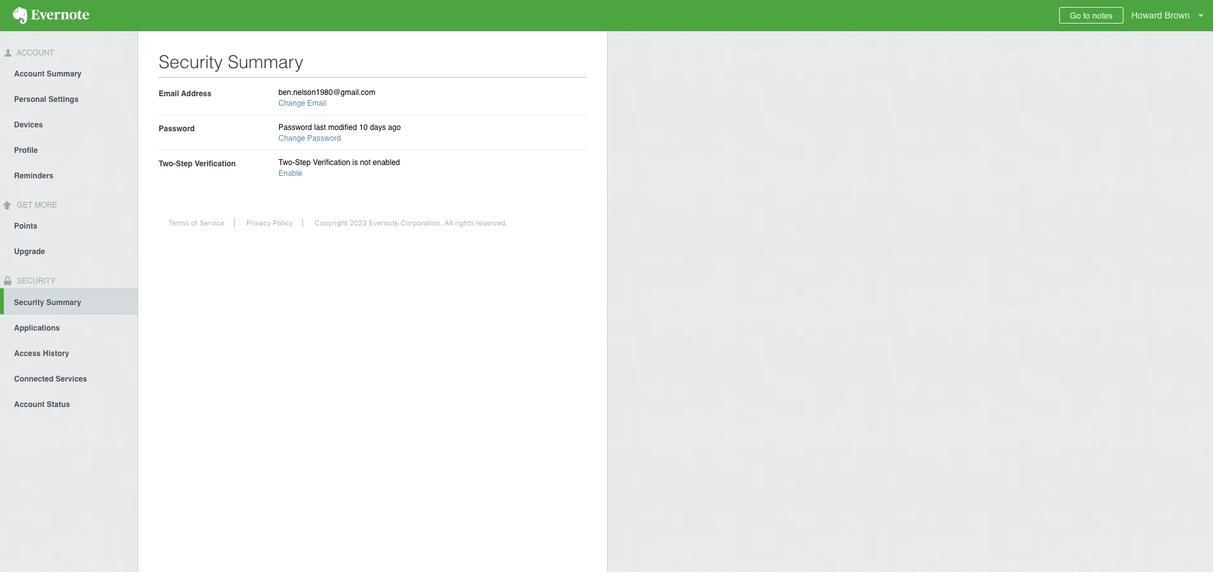 Task type: vqa. For each thing, say whether or not it's contained in the screenshot.
Verification
yes



Task type: describe. For each thing, give the bounding box(es) containing it.
evernote
[[369, 219, 399, 227]]

howard brown
[[1132, 10, 1190, 20]]

reserved.
[[476, 219, 508, 227]]

is
[[352, 158, 358, 167]]

go to notes link
[[1059, 7, 1124, 24]]

reminders
[[14, 171, 54, 180]]

ben.nelson1980@gmail.com change email
[[279, 88, 376, 108]]

service
[[200, 219, 225, 227]]

policy
[[273, 219, 293, 227]]

corporation.
[[401, 219, 443, 227]]

verification for two-step verification is not enabled enable
[[313, 158, 350, 167]]

0 vertical spatial security
[[159, 52, 223, 72]]

password for password
[[159, 124, 195, 133]]

upgrade link
[[0, 238, 138, 264]]

0 horizontal spatial email
[[159, 89, 179, 98]]

account for account summary
[[14, 69, 45, 78]]

change inside ben.nelson1980@gmail.com change email
[[279, 99, 305, 108]]

email address
[[159, 89, 212, 98]]

account for account
[[15, 48, 54, 57]]

profile
[[14, 146, 38, 155]]

security summary inside 'link'
[[14, 298, 81, 307]]

connected
[[14, 374, 54, 383]]

connected services link
[[0, 365, 138, 391]]

settings
[[48, 95, 79, 104]]

profile link
[[0, 137, 138, 162]]

two-step verification
[[159, 159, 236, 168]]

summary up change email link
[[228, 52, 303, 72]]

terms
[[168, 219, 189, 227]]

reminders link
[[0, 162, 138, 188]]

change inside password last modified 10 days ago change password
[[279, 134, 305, 143]]

status
[[47, 400, 70, 409]]

upgrade
[[14, 247, 45, 256]]

privacy policy link
[[237, 219, 303, 227]]

enable link
[[279, 169, 302, 178]]

privacy policy
[[247, 219, 293, 227]]

summary for security summary 'link'
[[46, 298, 81, 307]]

2023
[[350, 219, 367, 227]]

go
[[1070, 11, 1081, 20]]

points link
[[0, 213, 138, 238]]

all
[[445, 219, 453, 227]]

get
[[17, 201, 32, 210]]

notes
[[1093, 11, 1113, 20]]

account status link
[[0, 391, 138, 416]]

applications link
[[0, 314, 138, 340]]



Task type: locate. For each thing, give the bounding box(es) containing it.
personal
[[14, 95, 46, 104]]

1 vertical spatial account
[[14, 69, 45, 78]]

change password link
[[279, 134, 341, 143]]

change down the ben.nelson1980@gmail.com
[[279, 99, 305, 108]]

devices link
[[0, 111, 138, 137]]

verification left is
[[313, 158, 350, 167]]

email
[[159, 89, 179, 98], [307, 99, 327, 108]]

password for password last modified 10 days ago change password
[[279, 123, 312, 132]]

summary inside security summary 'link'
[[46, 298, 81, 307]]

enable
[[279, 169, 302, 178]]

to
[[1084, 11, 1091, 20]]

0 vertical spatial change
[[279, 99, 305, 108]]

1 horizontal spatial step
[[295, 158, 311, 167]]

personal settings link
[[0, 86, 138, 111]]

1 horizontal spatial verification
[[313, 158, 350, 167]]

history
[[43, 349, 69, 358]]

change
[[279, 99, 305, 108], [279, 134, 305, 143]]

last
[[314, 123, 326, 132]]

of
[[191, 219, 198, 227]]

1 change from the top
[[279, 99, 305, 108]]

0 vertical spatial account
[[15, 48, 54, 57]]

1 horizontal spatial email
[[307, 99, 327, 108]]

change up enable link
[[279, 134, 305, 143]]

points
[[14, 222, 37, 230]]

account
[[15, 48, 54, 57], [14, 69, 45, 78], [14, 400, 45, 409]]

account summary link
[[0, 60, 138, 86]]

password
[[279, 123, 312, 132], [159, 124, 195, 133], [307, 134, 341, 143]]

evernote link
[[0, 0, 102, 31]]

go to notes
[[1070, 11, 1113, 20]]

1 horizontal spatial security summary
[[159, 52, 303, 72]]

address
[[181, 89, 212, 98]]

two- up enable on the top
[[279, 158, 295, 167]]

enabled
[[373, 158, 400, 167]]

2 vertical spatial security
[[14, 298, 44, 307]]

0 horizontal spatial step
[[176, 159, 193, 168]]

email down the ben.nelson1980@gmail.com
[[307, 99, 327, 108]]

2 change from the top
[[279, 134, 305, 143]]

0 horizontal spatial security summary
[[14, 298, 81, 307]]

security up applications
[[14, 298, 44, 307]]

2 vertical spatial account
[[14, 400, 45, 409]]

account down connected
[[14, 400, 45, 409]]

account status
[[14, 400, 70, 409]]

security inside 'link'
[[14, 298, 44, 307]]

step for two-step verification is not enabled enable
[[295, 158, 311, 167]]

ago
[[388, 123, 401, 132]]

rights
[[455, 219, 474, 227]]

terms of service link
[[159, 219, 235, 227]]

two-
[[279, 158, 295, 167], [159, 159, 176, 168]]

10
[[359, 123, 368, 132]]

1 horizontal spatial two-
[[279, 158, 295, 167]]

personal settings
[[14, 95, 79, 104]]

brown
[[1165, 10, 1190, 20]]

account for account status
[[14, 400, 45, 409]]

summary inside account summary link
[[47, 69, 82, 78]]

get more
[[15, 201, 57, 210]]

security down upgrade
[[15, 276, 55, 285]]

services
[[56, 374, 87, 383]]

account up 'personal'
[[14, 69, 45, 78]]

step up enable on the top
[[295, 158, 311, 167]]

access
[[14, 349, 41, 358]]

verification for two-step verification
[[195, 159, 236, 168]]

privacy
[[247, 219, 271, 227]]

verification up service on the left top of page
[[195, 159, 236, 168]]

terms of service
[[168, 219, 225, 227]]

0 vertical spatial email
[[159, 89, 179, 98]]

connected services
[[14, 374, 87, 383]]

applications
[[14, 323, 60, 332]]

email inside ben.nelson1980@gmail.com change email
[[307, 99, 327, 108]]

0 horizontal spatial verification
[[195, 159, 236, 168]]

password up "change password" link
[[279, 123, 312, 132]]

1 vertical spatial security
[[15, 276, 55, 285]]

two- up terms
[[159, 159, 176, 168]]

two- for two-step verification is not enabled enable
[[279, 158, 295, 167]]

security summary up address
[[159, 52, 303, 72]]

email left address
[[159, 89, 179, 98]]

two- for two-step verification
[[159, 159, 176, 168]]

0 vertical spatial security summary
[[159, 52, 303, 72]]

security summary up applications
[[14, 298, 81, 307]]

two- inside two-step verification is not enabled enable
[[279, 158, 295, 167]]

verification inside two-step verification is not enabled enable
[[313, 158, 350, 167]]

days
[[370, 123, 386, 132]]

security summary
[[159, 52, 303, 72], [14, 298, 81, 307]]

account up account summary
[[15, 48, 54, 57]]

summary up personal settings link
[[47, 69, 82, 78]]

step up terms
[[176, 159, 193, 168]]

change email link
[[279, 99, 327, 108]]

devices
[[14, 120, 43, 129]]

password last modified 10 days ago change password
[[279, 123, 401, 143]]

summary for account summary link
[[47, 69, 82, 78]]

0 horizontal spatial two-
[[159, 159, 176, 168]]

ben.nelson1980@gmail.com
[[279, 88, 376, 97]]

1 vertical spatial email
[[307, 99, 327, 108]]

access history
[[14, 349, 69, 358]]

security up address
[[159, 52, 223, 72]]

summary up the applications link
[[46, 298, 81, 307]]

summary
[[228, 52, 303, 72], [47, 69, 82, 78], [46, 298, 81, 307]]

step
[[295, 158, 311, 167], [176, 159, 193, 168]]

two-step verification is not enabled enable
[[279, 158, 400, 178]]

verification
[[313, 158, 350, 167], [195, 159, 236, 168]]

evernote image
[[0, 7, 102, 24]]

step for two-step verification
[[176, 159, 193, 168]]

step inside two-step verification is not enabled enable
[[295, 158, 311, 167]]

password down last
[[307, 134, 341, 143]]

copyright 2023 evernote corporation. all rights reserved.
[[315, 219, 508, 227]]

copyright
[[315, 219, 348, 227]]

security summary link
[[4, 288, 138, 314]]

1 vertical spatial change
[[279, 134, 305, 143]]

password down email address
[[159, 124, 195, 133]]

security
[[159, 52, 223, 72], [15, 276, 55, 285], [14, 298, 44, 307]]

access history link
[[0, 340, 138, 365]]

modified
[[328, 123, 357, 132]]

more
[[34, 201, 57, 210]]

howard
[[1132, 10, 1163, 20]]

not
[[360, 158, 371, 167]]

1 vertical spatial security summary
[[14, 298, 81, 307]]

howard brown link
[[1129, 0, 1214, 31]]

account summary
[[14, 69, 82, 78]]



